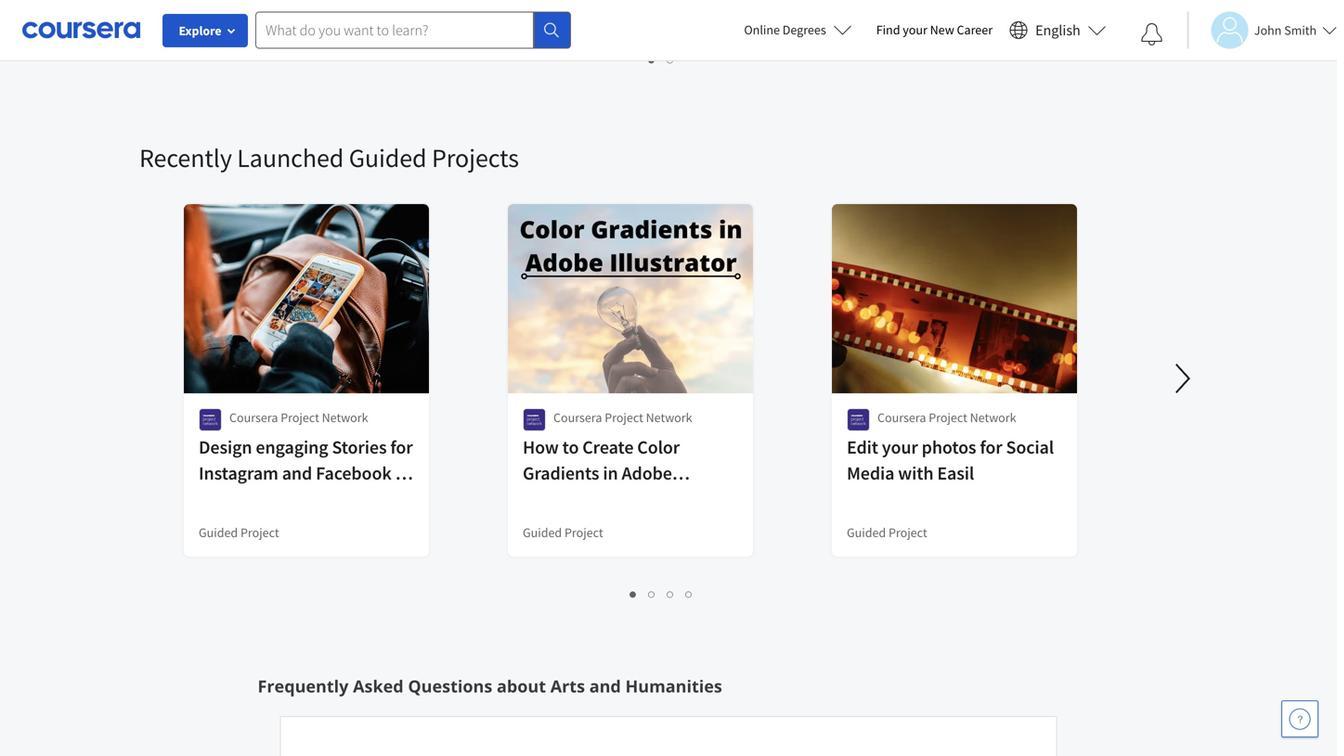 Task type: describe. For each thing, give the bounding box(es) containing it.
network for stories
[[322, 410, 368, 426]]

to
[[562, 436, 579, 459]]

recently launched guided projects
[[139, 142, 519, 174]]

degrees
[[783, 21, 826, 38]]

guided for how to create color gradients in adobe illustrator
[[523, 525, 562, 541]]

explore button
[[163, 14, 248, 47]]

project up 'create'
[[605, 410, 643, 426]]

find your new career link
[[867, 19, 1002, 42]]

project down instagram
[[240, 525, 279, 541]]

asked
[[353, 676, 404, 698]]

and for humanities
[[589, 676, 621, 698]]

coursera for engaging
[[229, 410, 278, 426]]

gradients
[[523, 462, 599, 485]]

launched
[[237, 142, 344, 174]]

guided left "projects"
[[349, 142, 427, 174]]

3
[[667, 585, 675, 603]]

smith
[[1284, 22, 1317, 39]]

What do you want to learn? text field
[[255, 12, 534, 49]]

guided project for how to create color gradients in adobe illustrator
[[523, 525, 603, 541]]

how
[[523, 436, 559, 459]]

how to create color gradients in adobe illustrator
[[523, 436, 680, 511]]

next slide image
[[1161, 357, 1205, 401]]

coursera project network for photos
[[878, 410, 1016, 426]]

find
[[876, 21, 900, 38]]

coursera image
[[22, 15, 140, 45]]

social
[[1006, 436, 1054, 459]]

for for photos
[[980, 436, 1003, 459]]

with
[[898, 462, 934, 485]]

project down with
[[889, 525, 927, 541]]

show notifications image
[[1141, 23, 1163, 46]]

find your new career
[[876, 21, 993, 38]]

0 vertical spatial 1 button
[[643, 48, 662, 70]]

4
[[686, 585, 693, 603]]

stories
[[332, 436, 387, 459]]

1 horizontal spatial 1
[[649, 50, 656, 68]]

john smith button
[[1187, 12, 1337, 49]]

coursera project network for create
[[553, 410, 692, 426]]

online
[[744, 21, 780, 38]]

design engaging stories for instagram and facebook in easil
[[199, 436, 413, 511]]

2 button for top 1 button
[[662, 48, 680, 70]]

projects
[[432, 142, 519, 174]]

coursera project network image for how to create color gradients in adobe illustrator
[[523, 409, 546, 432]]

3 button
[[662, 583, 680, 605]]



Task type: locate. For each thing, give the bounding box(es) containing it.
0 horizontal spatial 1
[[630, 585, 637, 603]]

1 horizontal spatial network
[[646, 410, 692, 426]]

0 vertical spatial your
[[903, 21, 928, 38]]

frequently asked questions about arts and humanities
[[258, 676, 722, 698]]

for inside 'design engaging stories for instagram and facebook in easil'
[[390, 436, 413, 459]]

color
[[637, 436, 680, 459]]

1 vertical spatial your
[[882, 436, 918, 459]]

guided down 'media'
[[847, 525, 886, 541]]

0 horizontal spatial coursera project network
[[229, 410, 368, 426]]

guided project down illustrator
[[523, 525, 603, 541]]

guided project for design engaging stories for instagram and facebook in easil
[[199, 525, 279, 541]]

list
[[186, 48, 1138, 70], [186, 583, 1138, 605]]

1 coursera project network image from the left
[[523, 409, 546, 432]]

edit
[[847, 436, 878, 459]]

coursera for your
[[878, 410, 926, 426]]

for inside the edit your photos for social media with easil
[[980, 436, 1003, 459]]

guided for design engaging stories for instagram and facebook in easil
[[199, 525, 238, 541]]

for for stories
[[390, 436, 413, 459]]

1
[[649, 50, 656, 68], [630, 585, 637, 603]]

1 guided project from the left
[[199, 525, 279, 541]]

john smith
[[1254, 22, 1317, 39]]

3 network from the left
[[970, 410, 1016, 426]]

list item
[[280, 717, 1057, 757]]

your inside the edit your photos for social media with easil
[[882, 436, 918, 459]]

network
[[322, 410, 368, 426], [646, 410, 692, 426], [970, 410, 1016, 426]]

2 button
[[662, 48, 680, 70], [643, 583, 662, 605]]

coursera project network for stories
[[229, 410, 368, 426]]

online degrees button
[[729, 9, 867, 50]]

easil down photos at the right of the page
[[937, 462, 974, 485]]

1 horizontal spatial in
[[603, 462, 618, 485]]

recently
[[139, 142, 232, 174]]

network for photos
[[970, 410, 1016, 426]]

and for facebook
[[282, 462, 312, 485]]

1 vertical spatial 1 button
[[624, 583, 643, 605]]

1 vertical spatial easil
[[199, 488, 236, 511]]

coursera project network image up how
[[523, 409, 546, 432]]

2 horizontal spatial guided project
[[847, 525, 927, 541]]

explore
[[179, 22, 221, 39]]

and down "engaging"
[[282, 462, 312, 485]]

1 button
[[643, 48, 662, 70], [624, 583, 643, 605]]

english button
[[1002, 0, 1114, 60]]

2 guided project from the left
[[523, 525, 603, 541]]

2 horizontal spatial network
[[970, 410, 1016, 426]]

network up color
[[646, 410, 692, 426]]

coursera project network up photos at the right of the page
[[878, 410, 1016, 426]]

0 horizontal spatial coursera
[[229, 410, 278, 426]]

coursera project network image for edit your photos for social media with easil
[[847, 409, 870, 432]]

2 for top 1 button
[[667, 50, 675, 68]]

1 vertical spatial 1
[[630, 585, 637, 603]]

4 button
[[680, 583, 699, 605]]

0 vertical spatial 2
[[667, 50, 675, 68]]

2 coursera from the left
[[553, 410, 602, 426]]

3 coursera from the left
[[878, 410, 926, 426]]

0 horizontal spatial 2
[[649, 585, 656, 603]]

coursera project network up "engaging"
[[229, 410, 368, 426]]

1 coursera from the left
[[229, 410, 278, 426]]

1 horizontal spatial for
[[980, 436, 1003, 459]]

2 coursera project network from the left
[[553, 410, 692, 426]]

1 horizontal spatial easil
[[937, 462, 974, 485]]

in
[[395, 462, 410, 485], [603, 462, 618, 485]]

project up photos at the right of the page
[[929, 410, 967, 426]]

guided project
[[199, 525, 279, 541], [523, 525, 603, 541], [847, 525, 927, 541]]

in right facebook
[[395, 462, 410, 485]]

for
[[390, 436, 413, 459], [980, 436, 1003, 459]]

and
[[282, 462, 312, 485], [589, 676, 621, 698]]

1 in from the left
[[395, 462, 410, 485]]

create
[[582, 436, 634, 459]]

project up "engaging"
[[281, 410, 319, 426]]

questions
[[408, 676, 492, 698]]

1 horizontal spatial coursera
[[553, 410, 602, 426]]

network up stories on the bottom of the page
[[322, 410, 368, 426]]

1 horizontal spatial guided project
[[523, 525, 603, 541]]

in down 'create'
[[603, 462, 618, 485]]

frequently
[[258, 676, 349, 698]]

media
[[847, 462, 895, 485]]

guided down instagram
[[199, 525, 238, 541]]

3 coursera project network from the left
[[878, 410, 1016, 426]]

online degrees
[[744, 21, 826, 38]]

0 vertical spatial 1
[[649, 50, 656, 68]]

2 for from the left
[[980, 436, 1003, 459]]

1 vertical spatial and
[[589, 676, 621, 698]]

2 button inside recently launched guided projects carousel element
[[643, 583, 662, 605]]

1 coursera project network from the left
[[229, 410, 368, 426]]

0 vertical spatial and
[[282, 462, 312, 485]]

about
[[497, 676, 546, 698]]

1 horizontal spatial coursera project network image
[[847, 409, 870, 432]]

guided project down instagram
[[199, 525, 279, 541]]

2 coursera project network image from the left
[[847, 409, 870, 432]]

2 horizontal spatial coursera
[[878, 410, 926, 426]]

0 vertical spatial easil
[[937, 462, 974, 485]]

1 list from the top
[[186, 48, 1138, 70]]

easil
[[937, 462, 974, 485], [199, 488, 236, 511]]

1 for from the left
[[390, 436, 413, 459]]

recently launched guided projects carousel element
[[139, 85, 1337, 620]]

1 network from the left
[[322, 410, 368, 426]]

project down illustrator
[[565, 525, 603, 541]]

2 inside recently launched guided projects carousel element
[[649, 585, 656, 603]]

help center image
[[1289, 709, 1311, 731]]

design
[[199, 436, 252, 459]]

2 network from the left
[[646, 410, 692, 426]]

english
[[1035, 21, 1081, 39]]

in inside how to create color gradients in adobe illustrator
[[603, 462, 618, 485]]

0 horizontal spatial network
[[322, 410, 368, 426]]

your
[[903, 21, 928, 38], [882, 436, 918, 459]]

2 horizontal spatial coursera project network
[[878, 410, 1016, 426]]

None search field
[[255, 12, 571, 49]]

network up the social
[[970, 410, 1016, 426]]

coursera for to
[[553, 410, 602, 426]]

coursera project network
[[229, 410, 368, 426], [553, 410, 692, 426], [878, 410, 1016, 426]]

and inside 'design engaging stories for instagram and facebook in easil'
[[282, 462, 312, 485]]

easil down instagram
[[199, 488, 236, 511]]

1 inside recently launched guided projects carousel element
[[630, 585, 637, 603]]

adobe
[[622, 462, 672, 485]]

illustrator
[[523, 488, 601, 511]]

instagram
[[199, 462, 278, 485]]

0 horizontal spatial in
[[395, 462, 410, 485]]

new
[[930, 21, 954, 38]]

guided for edit your photos for social media with easil
[[847, 525, 886, 541]]

2
[[667, 50, 675, 68], [649, 585, 656, 603]]

network for create
[[646, 410, 692, 426]]

john
[[1254, 22, 1282, 39]]

project
[[281, 410, 319, 426], [605, 410, 643, 426], [929, 410, 967, 426], [240, 525, 279, 541], [565, 525, 603, 541], [889, 525, 927, 541]]

and right arts
[[589, 676, 621, 698]]

for right stories on the bottom of the page
[[390, 436, 413, 459]]

coursera
[[229, 410, 278, 426], [553, 410, 602, 426], [878, 410, 926, 426]]

1 horizontal spatial coursera project network
[[553, 410, 692, 426]]

1 vertical spatial list
[[186, 583, 1138, 605]]

for left the social
[[980, 436, 1003, 459]]

guided project for edit your photos for social media with easil
[[847, 525, 927, 541]]

coursera project network up 'create'
[[553, 410, 692, 426]]

2 button for the bottom 1 button
[[643, 583, 662, 605]]

arts
[[550, 676, 585, 698]]

your up with
[[882, 436, 918, 459]]

coursera project network image
[[523, 409, 546, 432], [847, 409, 870, 432]]

1 vertical spatial 2 button
[[643, 583, 662, 605]]

list inside recently launched guided projects carousel element
[[186, 583, 1138, 605]]

0 horizontal spatial for
[[390, 436, 413, 459]]

career
[[957, 21, 993, 38]]

0 horizontal spatial guided project
[[199, 525, 279, 541]]

your for find
[[903, 21, 928, 38]]

1 vertical spatial 2
[[649, 585, 656, 603]]

photos
[[922, 436, 976, 459]]

your for edit
[[882, 436, 918, 459]]

2 in from the left
[[603, 462, 618, 485]]

0 horizontal spatial coursera project network image
[[523, 409, 546, 432]]

1 horizontal spatial and
[[589, 676, 621, 698]]

edit your photos for social media with easil
[[847, 436, 1054, 485]]

0 vertical spatial list
[[186, 48, 1138, 70]]

guided project down 'media'
[[847, 525, 927, 541]]

3 guided project from the left
[[847, 525, 927, 541]]

1 horizontal spatial 2
[[667, 50, 675, 68]]

2 for the bottom 1 button
[[649, 585, 656, 603]]

2 list from the top
[[186, 583, 1138, 605]]

coursera up edit
[[878, 410, 926, 426]]

0 vertical spatial 2 button
[[662, 48, 680, 70]]

in inside 'design engaging stories for instagram and facebook in easil'
[[395, 462, 410, 485]]

coursera up to
[[553, 410, 602, 426]]

coursera project network image up edit
[[847, 409, 870, 432]]

coursera up design
[[229, 410, 278, 426]]

facebook
[[316, 462, 392, 485]]

guided
[[349, 142, 427, 174], [199, 525, 238, 541], [523, 525, 562, 541], [847, 525, 886, 541]]

0 horizontal spatial and
[[282, 462, 312, 485]]

coursera project network image
[[199, 409, 222, 432]]

your right find
[[903, 21, 928, 38]]

engaging
[[256, 436, 328, 459]]

easil inside the edit your photos for social media with easil
[[937, 462, 974, 485]]

guided down illustrator
[[523, 525, 562, 541]]

easil inside 'design engaging stories for instagram and facebook in easil'
[[199, 488, 236, 511]]

0 horizontal spatial easil
[[199, 488, 236, 511]]

humanities
[[625, 676, 722, 698]]



Task type: vqa. For each thing, say whether or not it's contained in the screenshot.
the leftmost 'their'
no



